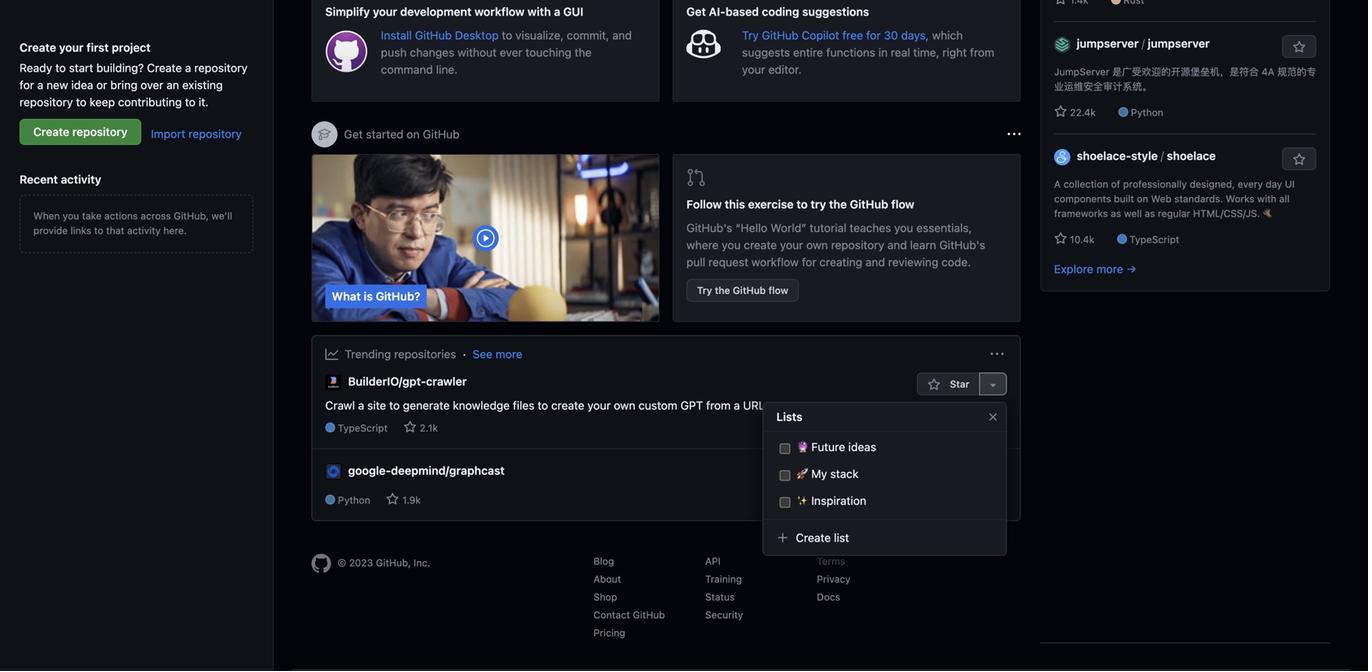Task type: locate. For each thing, give the bounding box(es) containing it.
create list
[[793, 531, 849, 545]]

contact
[[594, 609, 630, 621]]

🚀 my stack
[[797, 467, 859, 481]]

get ai-based coding suggestions
[[687, 5, 870, 18]]

repo details element
[[325, 421, 765, 435], [325, 493, 505, 508]]

0 vertical spatial github's
[[687, 221, 733, 235]]

1 horizontal spatial own
[[807, 238, 828, 252]]

your inside github's "hello world" tutorial teaches you essentials, where you create your own repository and learn github's pull request workflow for creating and reviewing code.
[[780, 238, 804, 252]]

0 vertical spatial flow
[[892, 198, 915, 211]]

the inside try the github flow link
[[715, 285, 730, 296]]

0 horizontal spatial from
[[706, 399, 731, 412]]

flow
[[892, 198, 915, 211], [769, 285, 789, 296]]

when you take actions across github, we'll provide links to that activity here.
[[33, 210, 232, 236]]

star image left 1.9k
[[386, 493, 399, 506]]

star image for 1.9k
[[386, 493, 399, 506]]

try up the suggests
[[742, 29, 759, 42]]

2.1k link
[[404, 421, 438, 434]]

as
[[1111, 208, 1122, 219], [1145, 208, 1156, 219]]

get left ai-
[[687, 5, 706, 18]]

0 horizontal spatial as
[[1111, 208, 1122, 219]]

1 horizontal spatial jumpserver
[[1148, 37, 1210, 50]]

for inside github's "hello world" tutorial teaches you essentials, where you create your own repository and learn github's pull request workflow for creating and reviewing code.
[[802, 255, 817, 269]]

create up ready
[[20, 41, 56, 54]]

own
[[807, 238, 828, 252], [614, 399, 636, 412]]

1 horizontal spatial more
[[1097, 262, 1124, 276]]

typescript down site
[[338, 422, 388, 434]]

/ up 是广受欢迎的开源堡垒机，是符合
[[1142, 37, 1145, 50]]

1 vertical spatial create
[[551, 399, 585, 412]]

github right contact
[[633, 609, 665, 621]]

google-deepmind/graphcast link
[[348, 462, 505, 480]]

follow
[[687, 198, 722, 211]]

2 vertical spatial and
[[866, 255, 885, 269]]

own left custom
[[614, 399, 636, 412]]

0 horizontal spatial github,
[[174, 210, 209, 222]]

on right started
[[407, 127, 420, 141]]

building?
[[96, 61, 144, 75]]

2 star this repository image from the top
[[1293, 153, 1306, 166]]

1 vertical spatial own
[[614, 399, 636, 412]]

blog
[[594, 556, 614, 567]]

0 horizontal spatial for
[[20, 78, 34, 92]]

0 vertical spatial star image
[[1054, 232, 1068, 245]]

None checkbox
[[780, 496, 791, 510]]

1 vertical spatial try
[[697, 285, 712, 296]]

1 vertical spatial activity
[[127, 225, 161, 236]]

install
[[381, 29, 412, 42]]

workflow down world"
[[752, 255, 799, 269]]

get ai-based coding suggestions element
[[673, 0, 1021, 102]]

github inside blog about shop contact github pricing
[[633, 609, 665, 621]]

1 horizontal spatial get
[[687, 5, 706, 18]]

0 vertical spatial python
[[1131, 107, 1164, 118]]

1 horizontal spatial star image
[[1054, 232, 1068, 245]]

coding
[[762, 5, 800, 18]]

0 horizontal spatial more
[[496, 347, 523, 361]]

flow down world"
[[769, 285, 789, 296]]

day
[[1266, 178, 1283, 190]]

/
[[1142, 37, 1145, 50], [1161, 149, 1164, 163]]

get for get started on github
[[344, 127, 363, 141]]

1 horizontal spatial github,
[[376, 557, 411, 569]]

1 horizontal spatial activity
[[127, 225, 161, 236]]

status link
[[705, 591, 735, 603]]

0 vertical spatial github,
[[174, 210, 209, 222]]

© 2023 github, inc.
[[338, 557, 430, 569]]

own down 'tutorial'
[[807, 238, 828, 252]]

1 vertical spatial workflow
[[752, 255, 799, 269]]

1 horizontal spatial for
[[802, 255, 817, 269]]

2 horizontal spatial for
[[867, 29, 881, 42]]

0 vertical spatial the
[[575, 46, 592, 59]]

4a
[[1262, 66, 1275, 77]]

more right see
[[496, 347, 523, 361]]

🔮
[[797, 440, 808, 454]]

you up links
[[63, 210, 79, 222]]

python down google-
[[338, 495, 370, 506]]

the right try
[[829, 198, 847, 211]]

github's up code.
[[940, 238, 986, 252]]

2 horizontal spatial and
[[888, 238, 907, 252]]

/ right style
[[1161, 149, 1164, 163]]

try down pull
[[697, 285, 712, 296]]

it.
[[199, 95, 209, 109]]

activity down across
[[127, 225, 161, 236]]

2 horizontal spatial you
[[895, 221, 914, 235]]

create repository
[[33, 125, 127, 138]]

0 horizontal spatial star image
[[386, 493, 399, 506]]

1 horizontal spatial on
[[1137, 193, 1149, 204]]

try
[[742, 29, 759, 42], [697, 285, 712, 296]]

free
[[843, 29, 863, 42]]

shop link
[[594, 591, 617, 603]]

github, inside when you take actions across github, we'll provide links to that activity here.
[[174, 210, 209, 222]]

1 vertical spatial from
[[706, 399, 731, 412]]

you
[[63, 210, 79, 222], [895, 221, 914, 235], [722, 238, 741, 252]]

from inside which suggests entire functions in real time, right from your editor.
[[970, 46, 995, 59]]

create down new
[[33, 125, 69, 138]]

github desktop image
[[325, 30, 368, 73]]

create right files
[[551, 399, 585, 412]]

0 horizontal spatial jumpserver
[[1077, 37, 1139, 50]]

star image inside the repo details element
[[386, 493, 399, 506]]

@builderio profile image
[[325, 374, 342, 390]]

menu containing lists
[[763, 395, 1007, 569]]

workflow inside github's "hello world" tutorial teaches you essentials, where you create your own repository and learn github's pull request workflow for creating and reviewing code.
[[752, 255, 799, 269]]

0 vertical spatial try
[[742, 29, 759, 42]]

simplify your development workflow with a gui
[[325, 5, 584, 18]]

1 vertical spatial the
[[829, 198, 847, 211]]

0 vertical spatial get
[[687, 5, 706, 18]]

0 horizontal spatial and
[[613, 29, 632, 42]]

1 vertical spatial python
[[338, 495, 370, 506]]

to inside try the github flow element
[[797, 198, 808, 211]]

1 horizontal spatial try
[[742, 29, 759, 42]]

as right the well
[[1145, 208, 1156, 219]]

1 vertical spatial with
[[1258, 193, 1277, 204]]

to left try
[[797, 198, 808, 211]]

0 vertical spatial workflow
[[475, 5, 525, 18]]

1 repo details element from the top
[[325, 421, 765, 435]]

touching
[[526, 46, 572, 59]]

0 vertical spatial from
[[970, 46, 995, 59]]

star this repository image
[[1293, 41, 1306, 54], [1293, 153, 1306, 166]]

0 vertical spatial typescript
[[1130, 234, 1180, 245]]

and right commit,
[[613, 29, 632, 42]]

from right gpt
[[706, 399, 731, 412]]

flow up learn
[[892, 198, 915, 211]]

what is github? link
[[312, 155, 659, 321]]

from right right
[[970, 46, 995, 59]]

github up changes
[[415, 29, 452, 42]]

and
[[613, 29, 632, 42], [888, 238, 907, 252], [866, 255, 885, 269]]

github, up here.
[[174, 210, 209, 222]]

github
[[415, 29, 452, 42], [762, 29, 799, 42], [423, 127, 460, 141], [850, 198, 889, 211], [733, 285, 766, 296], [633, 609, 665, 621]]

github, left the 'inc.'
[[376, 557, 411, 569]]

you up learn
[[895, 221, 914, 235]]

create down "hello on the right top
[[744, 238, 777, 252]]

regular
[[1158, 208, 1191, 219]]

blog link
[[594, 556, 614, 567]]

docs
[[817, 591, 841, 603]]

github's up where
[[687, 221, 733, 235]]

repository down teaches
[[831, 238, 885, 252]]

graph image
[[325, 348, 338, 361]]

to down take
[[94, 225, 103, 236]]

1 horizontal spatial flow
[[892, 198, 915, 211]]

star image
[[1054, 0, 1068, 6], [1054, 105, 1068, 118], [928, 378, 941, 391], [404, 421, 417, 434]]

2 vertical spatial the
[[715, 285, 730, 296]]

1 vertical spatial for
[[20, 78, 34, 92]]

and inside to visualize, commit, and push changes without ever touching the command line.
[[613, 29, 632, 42]]

0 vertical spatial star this repository image
[[1293, 41, 1306, 54]]

0 horizontal spatial typescript
[[338, 422, 388, 434]]

my
[[812, 467, 827, 481]]

1 horizontal spatial the
[[715, 285, 730, 296]]

0 vertical spatial more
[[1097, 262, 1124, 276]]

0 vertical spatial repo details element
[[325, 421, 765, 435]]

0 horizontal spatial with
[[528, 5, 551, 18]]

1 horizontal spatial you
[[722, 238, 741, 252]]

mortar board image
[[318, 128, 331, 141]]

activity up take
[[61, 173, 101, 186]]

frameworks
[[1054, 208, 1108, 219]]

0 horizontal spatial try
[[697, 285, 712, 296]]

to left the it.
[[185, 95, 196, 109]]

try
[[811, 198, 826, 211]]

with inside 'a collection of professionally designed, every day ui components built on web standards. works with all frameworks as well as regular html/css/js. 🥾'
[[1258, 193, 1277, 204]]

create left list in the right of the page
[[796, 531, 831, 545]]

the down request at the top of page
[[715, 285, 730, 296]]

star this repository image up the 'ui'
[[1293, 153, 1306, 166]]

entire
[[793, 46, 823, 59]]

see
[[473, 347, 493, 361]]

1 vertical spatial github's
[[940, 238, 986, 252]]

and right creating
[[866, 255, 885, 269]]

is
[[364, 290, 373, 303]]

on
[[407, 127, 420, 141], [1137, 193, 1149, 204]]

to up ever
[[502, 29, 513, 42]]

1 vertical spatial on
[[1137, 193, 1149, 204]]

repository down new
[[20, 95, 73, 109]]

and up reviewing
[[888, 238, 907, 252]]

1 horizontal spatial python
[[1131, 107, 1164, 118]]

1 star this repository image from the top
[[1293, 41, 1306, 54]]

0 vertical spatial for
[[867, 29, 881, 42]]

python up shoelace-style / shoelace
[[1131, 107, 1164, 118]]

0 vertical spatial own
[[807, 238, 828, 252]]

1 vertical spatial get
[[344, 127, 363, 141]]

1 vertical spatial /
[[1161, 149, 1164, 163]]

0 horizontal spatial get
[[344, 127, 363, 141]]

0 horizontal spatial create
[[551, 399, 585, 412]]

import
[[151, 127, 185, 141]]

learn
[[910, 238, 937, 252]]

0 horizontal spatial the
[[575, 46, 592, 59]]

workflow
[[475, 5, 525, 18], [752, 255, 799, 269]]

1 horizontal spatial as
[[1145, 208, 1156, 219]]

api training status security
[[705, 556, 743, 621]]

with up visualize,
[[528, 5, 551, 18]]

this
[[725, 198, 745, 211]]

explore
[[1054, 262, 1094, 276]]

import repository
[[151, 127, 242, 141]]

1 horizontal spatial workflow
[[752, 255, 799, 269]]

request
[[709, 255, 749, 269]]

on up the well
[[1137, 193, 1149, 204]]

create for create list
[[796, 531, 831, 545]]

2 vertical spatial for
[[802, 255, 817, 269]]

create up the an at left top
[[147, 61, 182, 75]]

jumpserver / jumpserver
[[1077, 37, 1210, 50]]

0 vertical spatial and
[[613, 29, 632, 42]]

python inside explore element
[[1131, 107, 1164, 118]]

existing
[[182, 78, 223, 92]]

repository up existing
[[194, 61, 248, 75]]

your up "start"
[[59, 41, 84, 54]]

jumpserver up jumpserver
[[1077, 37, 1139, 50]]

star image down jumpserver
[[1054, 105, 1068, 118]]

menu
[[763, 395, 1007, 569]]

0 horizontal spatial activity
[[61, 173, 101, 186]]

code.
[[942, 255, 971, 269]]

desktop
[[455, 29, 499, 42]]

the down commit,
[[575, 46, 592, 59]]

repo details element down crawl a site to generate knowledge files to create your own custom gpt from a url
[[325, 421, 765, 435]]

1 vertical spatial github,
[[376, 557, 411, 569]]

star image
[[1054, 232, 1068, 245], [386, 493, 399, 506]]

your down world"
[[780, 238, 804, 252]]

1 horizontal spatial from
[[970, 46, 995, 59]]

stack
[[831, 467, 859, 481]]

1 horizontal spatial github's
[[940, 238, 986, 252]]

reviewing
[[889, 255, 939, 269]]

1 horizontal spatial with
[[1258, 193, 1277, 204]]

more inside explore element
[[1097, 262, 1124, 276]]

builderio/gpt-crawler link
[[348, 373, 467, 390]]

a left new
[[37, 78, 43, 92]]

here.
[[163, 225, 187, 236]]

1 vertical spatial more
[[496, 347, 523, 361]]

1 horizontal spatial create
[[744, 238, 777, 252]]

for left 30
[[867, 29, 881, 42]]

workflow up desktop
[[475, 5, 525, 18]]

for left creating
[[802, 255, 817, 269]]

try github copilot free for 30 days,
[[742, 29, 932, 42]]

github right started
[[423, 127, 460, 141]]

typescript down 'regular'
[[1130, 234, 1180, 245]]

functions
[[827, 46, 876, 59]]

your
[[373, 5, 397, 18], [59, 41, 84, 54], [742, 63, 766, 76], [780, 238, 804, 252], [588, 399, 611, 412]]

get right mortar board image
[[344, 127, 363, 141]]

1 vertical spatial and
[[888, 238, 907, 252]]

blog about shop contact github pricing
[[594, 556, 665, 639]]

0 horizontal spatial on
[[407, 127, 420, 141]]

star image left "star"
[[928, 378, 941, 391]]

github up the suggests
[[762, 29, 799, 42]]

simplify
[[325, 5, 370, 18]]

1 vertical spatial star image
[[386, 493, 399, 506]]

footer containing blog
[[312, 554, 1021, 644]]

0 horizontal spatial flow
[[769, 285, 789, 296]]

star this repository image up 规范的专
[[1293, 41, 1306, 54]]

1 vertical spatial star this repository image
[[1293, 153, 1306, 166]]

0 vertical spatial activity
[[61, 173, 101, 186]]

None checkbox
[[780, 442, 791, 456], [780, 469, 791, 483], [780, 442, 791, 456], [780, 469, 791, 483]]

you up request at the top of page
[[722, 238, 741, 252]]

star image down frameworks
[[1054, 232, 1068, 245]]

1 jumpserver from the left
[[1077, 37, 1139, 50]]

for inside get ai-based coding suggestions element
[[867, 29, 881, 42]]

what is github?
[[332, 290, 420, 303]]

as down built
[[1111, 208, 1122, 219]]

more left →
[[1097, 262, 1124, 276]]

repo details element down google-deepmind/graphcast link
[[325, 493, 505, 508]]

essentials,
[[917, 221, 972, 235]]

start
[[69, 61, 93, 75]]

try the github flow element
[[673, 154, 1021, 322]]

for inside create your first project ready to start building? create a repository for a new idea or bring over an existing repository to keep contributing to it.
[[20, 78, 34, 92]]

ai-
[[709, 5, 726, 18]]

是广受欢迎的开源堡垒机，是符合
[[1113, 66, 1259, 77]]

for down ready
[[20, 78, 34, 92]]

try inside get ai-based coding suggestions element
[[742, 29, 759, 42]]

2 repo details element from the top
[[325, 493, 505, 508]]

create inside button
[[796, 531, 831, 545]]

1 horizontal spatial typescript
[[1130, 234, 1180, 245]]

footer
[[312, 554, 1021, 644]]

all
[[1280, 193, 1290, 204]]

security
[[705, 609, 743, 621]]

your down the suggests
[[742, 63, 766, 76]]

trending
[[345, 347, 391, 361]]

©
[[338, 557, 346, 569]]

0 horizontal spatial you
[[63, 210, 79, 222]]

with up the 🥾
[[1258, 193, 1277, 204]]

规范的专
[[1278, 66, 1317, 77]]

what is github? image
[[312, 155, 659, 321]]

links
[[71, 225, 91, 236]]

with
[[528, 5, 551, 18], [1258, 193, 1277, 204]]

0 vertical spatial create
[[744, 238, 777, 252]]

0 vertical spatial /
[[1142, 37, 1145, 50]]

get inside get ai-based coding suggestions element
[[687, 5, 706, 18]]

to inside when you take actions across github, we'll provide links to that activity here.
[[94, 225, 103, 236]]

every
[[1238, 178, 1263, 190]]

0 vertical spatial on
[[407, 127, 420, 141]]

1 vertical spatial repo details element
[[325, 493, 505, 508]]

more
[[1097, 262, 1124, 276], [496, 347, 523, 361]]

jumpserver up 是广受欢迎的开源堡垒机，是符合
[[1148, 37, 1210, 50]]



Task type: describe. For each thing, give the bounding box(es) containing it.
1.9k
[[403, 495, 421, 506]]

0 horizontal spatial github's
[[687, 221, 733, 235]]

which
[[932, 29, 963, 42]]

contact github link
[[594, 609, 665, 621]]

·
[[463, 347, 466, 361]]

generate
[[403, 399, 450, 412]]

shop
[[594, 591, 617, 603]]

lists
[[777, 410, 803, 424]]

shoelace-
[[1077, 149, 1132, 163]]

we'll
[[211, 210, 232, 222]]

@jumpserver profile image
[[1054, 37, 1071, 53]]

create for create repository
[[33, 125, 69, 138]]

list
[[834, 531, 849, 545]]

pull
[[687, 255, 706, 269]]

site
[[367, 399, 386, 412]]

0 vertical spatial with
[[528, 5, 551, 18]]

star image up the @jumpserver profile icon
[[1054, 0, 1068, 6]]

@shoelace-style profile image
[[1054, 149, 1071, 165]]

docs link
[[817, 591, 841, 603]]

you inside when you take actions across github, we'll provide links to that activity here.
[[63, 210, 79, 222]]

repo details element containing python
[[325, 493, 505, 508]]

inc.
[[414, 557, 430, 569]]

repo details element containing typescript
[[325, 421, 765, 435]]

lists list
[[777, 435, 993, 513]]

2 horizontal spatial the
[[829, 198, 847, 211]]

ever
[[500, 46, 523, 59]]

collection
[[1064, 178, 1109, 190]]

star image left 2.1k
[[404, 421, 417, 434]]

pricing
[[594, 627, 626, 639]]

a left site
[[358, 399, 364, 412]]

0 horizontal spatial /
[[1142, 37, 1145, 50]]

that
[[106, 225, 124, 236]]

your inside which suggests entire functions in real time, right from your editor.
[[742, 63, 766, 76]]

star this repository image for jumpserver / jumpserver
[[1293, 41, 1306, 54]]

try for try github copilot free for 30 days,
[[742, 29, 759, 42]]

exercise
[[748, 198, 794, 211]]

1 vertical spatial flow
[[769, 285, 789, 296]]

training link
[[705, 574, 742, 585]]

files
[[513, 399, 535, 412]]

2 jumpserver from the left
[[1148, 37, 1210, 50]]

2 as from the left
[[1145, 208, 1156, 219]]

shoelace
[[1167, 149, 1216, 163]]

to down idea
[[76, 95, 87, 109]]

create inside github's "hello world" tutorial teaches you essentials, where you create your own repository and learn github's pull request workflow for creating and reviewing code.
[[744, 238, 777, 252]]

1 horizontal spatial and
[[866, 255, 885, 269]]

own inside github's "hello world" tutorial teaches you essentials, where you create your own repository and learn github's pull request workflow for creating and reviewing code.
[[807, 238, 828, 252]]

star image for 10.4k
[[1054, 232, 1068, 245]]

get started on github
[[344, 127, 460, 141]]

create your first project ready to start building? create a repository for a new idea or bring over an existing repository to keep contributing to it.
[[20, 41, 248, 109]]

your inside create your first project ready to start building? create a repository for a new idea or bring over an existing repository to keep contributing to it.
[[59, 41, 84, 54]]

github inside simplify your development workflow with a gui element
[[415, 29, 452, 42]]

✨ inspiration
[[797, 494, 867, 507]]

api
[[705, 556, 721, 567]]

to inside to visualize, commit, and push changes without ever touching the command line.
[[502, 29, 513, 42]]

a up existing
[[185, 61, 191, 75]]

1 horizontal spatial /
[[1161, 149, 1164, 163]]

trending repositories · see more
[[345, 347, 523, 361]]

none checkbox inside the lists list
[[780, 496, 791, 510]]

22.4k
[[1068, 107, 1096, 118]]

10.4k
[[1068, 234, 1095, 245]]

url
[[743, 399, 765, 412]]

what is github? element
[[312, 154, 660, 322]]

about
[[594, 574, 621, 585]]

a
[[1054, 178, 1061, 190]]

follow this exercise to try the github flow
[[687, 198, 915, 211]]

import repository link
[[151, 127, 242, 141]]

terms
[[817, 556, 845, 567]]

teaches
[[850, 221, 891, 235]]

typescript inside explore element
[[1130, 234, 1180, 245]]

try for try the github flow
[[697, 285, 712, 296]]

mark github image
[[312, 554, 331, 574]]

html/css/js.
[[1193, 208, 1261, 219]]

0 horizontal spatial workflow
[[475, 5, 525, 18]]

to right files
[[538, 399, 548, 412]]

0 horizontal spatial python
[[338, 495, 370, 506]]

a left gui
[[554, 5, 561, 18]]

creating
[[820, 255, 863, 269]]

install github desktop link
[[381, 29, 502, 42]]

built
[[1114, 193, 1134, 204]]

your up install
[[373, 5, 397, 18]]

1 as from the left
[[1111, 208, 1122, 219]]

why am i seeing this? image
[[1008, 128, 1021, 141]]

repository down the it.
[[189, 127, 242, 141]]

explore more → link
[[1054, 262, 1137, 276]]

github?
[[376, 290, 420, 303]]

github up teaches
[[850, 198, 889, 211]]

star image inside button
[[928, 378, 941, 391]]

shoelace-style / shoelace
[[1077, 149, 1216, 163]]

explore more →
[[1054, 262, 1137, 276]]

0 horizontal spatial own
[[614, 399, 636, 412]]

activity inside when you take actions across github, we'll provide links to that activity here.
[[127, 225, 161, 236]]

an
[[167, 78, 179, 92]]

@google-deepmind profile image
[[325, 464, 342, 480]]

or
[[96, 78, 107, 92]]

line.
[[436, 63, 458, 76]]

builderio/gpt-crawler
[[348, 375, 467, 388]]

recent
[[20, 173, 58, 186]]

days,
[[901, 29, 929, 42]]

add this repository to a list image
[[987, 378, 1000, 391]]

github's "hello world" tutorial teaches you essentials, where you create your own repository and learn github's pull request workflow for creating and reviewing code.
[[687, 221, 986, 269]]

custom
[[639, 399, 678, 412]]

plus image
[[777, 532, 790, 545]]

try the github flow link
[[687, 279, 799, 302]]

training
[[705, 574, 742, 585]]

jumpserver
[[1054, 66, 1110, 77]]

to right site
[[389, 399, 400, 412]]

install github desktop
[[381, 29, 502, 42]]

visualize,
[[516, 29, 564, 42]]

on inside 'a collection of professionally designed, every day ui components built on web standards. works with all frameworks as well as regular html/css/js. 🥾'
[[1137, 193, 1149, 204]]

a left url
[[734, 399, 740, 412]]

github down request at the top of page
[[733, 285, 766, 296]]

repository down keep
[[72, 125, 127, 138]]

git pull request image
[[687, 168, 706, 187]]

knowledge
[[453, 399, 510, 412]]

the inside to visualize, commit, and push changes without ever touching the command line.
[[575, 46, 592, 59]]

explore element
[[1041, 0, 1331, 644]]

close menu image
[[987, 411, 1000, 424]]

designed,
[[1190, 178, 1235, 190]]

time,
[[914, 46, 940, 59]]

get for get ai-based coding suggestions
[[687, 5, 706, 18]]

star this repository image for shoelace-style / shoelace
[[1293, 153, 1306, 166]]

real
[[891, 46, 910, 59]]

try the github flow
[[697, 285, 789, 296]]

contributing
[[118, 95, 182, 109]]

2.1k
[[420, 422, 438, 434]]

across
[[141, 210, 171, 222]]

crawl a site to generate knowledge files to create your own custom gpt from a url
[[325, 399, 765, 412]]

to up new
[[55, 61, 66, 75]]

provide
[[33, 225, 68, 236]]

feed item heading menu image
[[991, 348, 1004, 361]]

suggestions
[[802, 5, 870, 18]]

which suggests entire functions in real time, right from your editor.
[[742, 29, 995, 76]]

terms privacy docs
[[817, 556, 851, 603]]

simplify your development workflow with a gui element
[[312, 0, 660, 102]]

your left custom
[[588, 399, 611, 412]]

30
[[884, 29, 898, 42]]

1 vertical spatial typescript
[[338, 422, 388, 434]]

style
[[1132, 149, 1158, 163]]

create for create your first project ready to start building? create a repository for a new idea or bring over an existing repository to keep contributing to it.
[[20, 41, 56, 54]]

commit,
[[567, 29, 609, 42]]

security link
[[705, 609, 743, 621]]

repository inside github's "hello world" tutorial teaches you essentials, where you create your own repository and learn github's pull request workflow for creating and reviewing code.
[[831, 238, 885, 252]]

based
[[726, 5, 759, 18]]

editor.
[[769, 63, 802, 76]]

bring
[[110, 78, 138, 92]]

play image
[[476, 228, 495, 248]]

github inside get ai-based coding suggestions element
[[762, 29, 799, 42]]

"hello
[[736, 221, 768, 235]]

command
[[381, 63, 433, 76]]

1.9k link
[[386, 493, 421, 506]]

star button
[[917, 373, 980, 395]]

crawler
[[426, 375, 467, 388]]



Task type: vqa. For each thing, say whether or not it's contained in the screenshot.
GitHub inside Get AI-based coding suggestions element
yes



